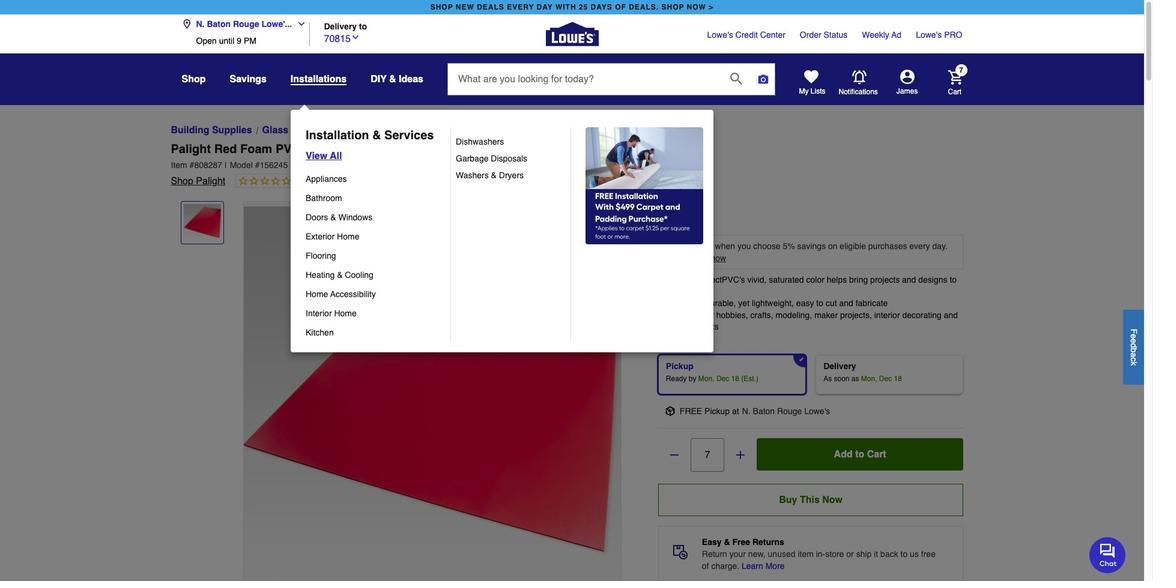 Task type: locate. For each thing, give the bounding box(es) containing it.
1 mon, from the left
[[699, 375, 715, 383]]

1 dec from the left
[[717, 375, 730, 383]]

interior home link
[[306, 304, 442, 323]]

diy
[[371, 74, 387, 85]]

0 horizontal spatial delivery
[[324, 21, 357, 31]]

delivery inside delivery as soon as mon, dec 18
[[824, 362, 857, 371]]

0 vertical spatial pvc
[[371, 125, 391, 136]]

foam up (actual:
[[343, 125, 368, 136]]

& inside "link"
[[331, 213, 336, 222]]

0 vertical spatial palight
[[171, 142, 211, 156]]

0 horizontal spatial cart
[[868, 450, 887, 460]]

shop down open
[[182, 74, 206, 85]]

Stepper number input field with increment and decrement buttons number field
[[691, 439, 725, 472]]

n. right at
[[743, 407, 751, 416]]

1 horizontal spatial shop
[[662, 3, 685, 11]]

2 shop from the left
[[662, 3, 685, 11]]

mon, right 'as'
[[862, 375, 878, 383]]

all
[[330, 151, 342, 162]]

palight projectpvc's vivid, saturated color helps bring projects and designs to life rigid and durable, yet lightweight, easy to cut and fabricate excellent for hobbies, crafts, modeling, maker projects, interior decorating and other projects
[[668, 275, 959, 332]]

delivery up 70815
[[324, 21, 357, 31]]

0 vertical spatial n.
[[196, 19, 205, 29]]

new,
[[749, 550, 766, 560]]

1 horizontal spatial 18
[[895, 375, 903, 383]]

as
[[852, 375, 860, 383]]

0 horizontal spatial mon,
[[699, 375, 715, 383]]

1 horizontal spatial foam
[[343, 125, 368, 136]]

buy this now button
[[659, 484, 964, 517]]

learn
[[687, 254, 709, 263], [742, 562, 764, 572]]

0 horizontal spatial pvc
[[276, 142, 301, 156]]

home down windows at the left
[[337, 232, 360, 242]]

1 vertical spatial n.
[[743, 407, 751, 416]]

& for acrylic
[[291, 125, 298, 136]]

home
[[337, 232, 360, 242], [306, 290, 328, 299], [334, 309, 357, 319]]

and left the "designs"
[[903, 275, 917, 285]]

0 vertical spatial delivery
[[324, 21, 357, 31]]

1 horizontal spatial #
[[255, 160, 260, 170]]

learn more
[[742, 562, 785, 572]]

1 vertical spatial learn
[[742, 562, 764, 572]]

buy
[[780, 495, 798, 506]]

& for dryers
[[491, 171, 497, 180]]

2 horizontal spatial lowe's
[[917, 30, 943, 40]]

$35.27 when you choose 5% savings on eligible purchases every day. learn how
[[687, 242, 948, 263]]

0 horizontal spatial n.
[[196, 19, 205, 29]]

dec left (est.)
[[717, 375, 730, 383]]

None search field
[[448, 63, 776, 105]]

helps
[[827, 275, 848, 285]]

home up interior at the bottom left of page
[[306, 290, 328, 299]]

1 vertical spatial shop
[[171, 176, 193, 187]]

0 vertical spatial foam
[[343, 125, 368, 136]]

palight inside palight projectpvc's vivid, saturated color helps bring projects and designs to life rigid and durable, yet lightweight, easy to cut and fabricate excellent for hobbies, crafts, modeling, maker projects, interior decorating and other projects
[[668, 275, 694, 285]]

$35.27
[[687, 242, 713, 251]]

1 horizontal spatial projects
[[871, 275, 900, 285]]

0 horizontal spatial learn
[[687, 254, 709, 263]]

shop down "item"
[[171, 176, 193, 187]]

palight
[[171, 142, 211, 156], [196, 176, 226, 187], [668, 275, 694, 285]]

supplies
[[212, 125, 252, 136]]

installation
[[306, 129, 369, 142]]

back
[[881, 550, 899, 560]]

durable,
[[706, 299, 737, 308]]

home down the home accessibility
[[334, 309, 357, 319]]

# right model
[[255, 160, 260, 170]]

decorating
[[903, 311, 942, 320]]

delivery as soon as mon, dec 18
[[824, 362, 903, 383]]

mon, inside pickup ready by mon, dec 18 (est.)
[[699, 375, 715, 383]]

heart filled image
[[319, 174, 334, 189]]

learn down new,
[[742, 562, 764, 572]]

1 vertical spatial baton
[[753, 407, 775, 416]]

18 right 'as'
[[895, 375, 903, 383]]

baton right at
[[753, 407, 775, 416]]

pvc inside palight red foam pvc sheet (actual: 24-in x 48-in) item # 808287 | model # 156245
[[276, 142, 301, 156]]

learn inside $35.27 when you choose 5% savings on eligible purchases every day. learn how
[[687, 254, 709, 263]]

palight for projectpvc's
[[668, 275, 694, 285]]

chat invite button image
[[1090, 537, 1127, 574]]

0 horizontal spatial baton
[[207, 19, 231, 29]]

learn inside learn more link
[[742, 562, 764, 572]]

free
[[922, 550, 936, 560]]

& left 24-
[[373, 129, 381, 142]]

lowe's home improvement notification center image
[[853, 70, 867, 84]]

1 horizontal spatial lowe's
[[805, 407, 831, 416]]

delivery for as
[[824, 362, 857, 371]]

baton up open until 9 pm
[[207, 19, 231, 29]]

1 horizontal spatial n.
[[743, 407, 751, 416]]

b
[[1130, 348, 1139, 353]]

option group
[[654, 350, 969, 400]]

& right doors
[[331, 213, 336, 222]]

with
[[556, 3, 577, 11]]

pickup ready by mon, dec 18 (est.)
[[666, 362, 759, 383]]

1 horizontal spatial cart
[[949, 87, 962, 96]]

shop left new
[[431, 3, 454, 11]]

home for exterior home
[[337, 232, 360, 242]]

e up the d
[[1130, 334, 1139, 339]]

to right the add
[[856, 450, 865, 460]]

(actual:
[[340, 142, 385, 156]]

0 horizontal spatial pickup
[[666, 362, 694, 371]]

foam inside palight red foam pvc sheet (actual: 24-in x 48-in) item # 808287 | model # 156245
[[240, 142, 272, 156]]

home inside interior home link
[[334, 309, 357, 319]]

free
[[733, 538, 751, 547]]

or
[[847, 550, 854, 560]]

.
[[687, 203, 691, 222]]

garbage disposals link
[[456, 150, 563, 167]]

zero stars image
[[236, 176, 292, 188]]

0 vertical spatial baton
[[207, 19, 231, 29]]

days
[[591, 3, 613, 11]]

camera image
[[758, 73, 770, 85]]

delivery up soon
[[824, 362, 857, 371]]

learn down "$35.27"
[[687, 254, 709, 263]]

0 horizontal spatial lowe's
[[708, 30, 734, 40]]

2 vertical spatial palight
[[668, 275, 694, 285]]

lightweight,
[[752, 299, 795, 308]]

savings
[[798, 242, 826, 251]]

e
[[1130, 334, 1139, 339], [1130, 339, 1139, 343]]

in
[[405, 142, 416, 156]]

savings button
[[230, 69, 267, 90]]

shop left now
[[662, 3, 685, 11]]

2 18 from the left
[[895, 375, 903, 383]]

home inside exterior home link
[[337, 232, 360, 242]]

mon, right by
[[699, 375, 715, 383]]

it
[[875, 550, 879, 560]]

learn more link
[[742, 561, 785, 573]]

model
[[230, 160, 253, 170]]

lowe's left credit
[[708, 30, 734, 40]]

1 horizontal spatial pickup
[[705, 407, 730, 416]]

1 horizontal spatial dec
[[880, 375, 893, 383]]

ship
[[857, 550, 872, 560]]

f
[[1130, 329, 1139, 334]]

0 horizontal spatial projects
[[690, 322, 719, 332]]

dec
[[717, 375, 730, 383], [880, 375, 893, 383]]

ad
[[892, 30, 902, 40]]

rouge right at
[[778, 407, 803, 416]]

pvc
[[371, 125, 391, 136], [276, 142, 301, 156]]

# right "item"
[[190, 160, 194, 170]]

weekly ad
[[863, 30, 902, 40]]

0 horizontal spatial 18
[[732, 375, 740, 383]]

exterior
[[306, 232, 335, 242]]

building supplies link
[[171, 123, 252, 138]]

0 vertical spatial learn
[[687, 254, 709, 263]]

0 vertical spatial rouge
[[233, 19, 259, 29]]

pvc down glass & acrylic link
[[276, 142, 301, 156]]

dryers
[[499, 171, 524, 180]]

cart inside button
[[868, 450, 887, 460]]

red
[[214, 142, 237, 156]]

projects right bring
[[871, 275, 900, 285]]

palight up life
[[668, 275, 694, 285]]

& right glass
[[291, 125, 298, 136]]

view all
[[306, 151, 342, 162]]

rigid
[[668, 299, 687, 308]]

installations
[[291, 74, 347, 85]]

n. right the location image in the left of the page
[[196, 19, 205, 29]]

projects down for
[[690, 322, 719, 332]]

title image
[[184, 204, 221, 242]]

0 vertical spatial pickup
[[666, 362, 694, 371]]

0 horizontal spatial dec
[[717, 375, 730, 383]]

2 dec from the left
[[880, 375, 893, 383]]

foam up model
[[240, 142, 272, 156]]

n. inside button
[[196, 19, 205, 29]]

option group containing pickup
[[654, 350, 969, 400]]

chevron down image
[[292, 19, 307, 29]]

1 vertical spatial delivery
[[824, 362, 857, 371]]

n.
[[196, 19, 205, 29], [743, 407, 751, 416]]

return
[[702, 550, 728, 560]]

& up the home accessibility
[[337, 270, 343, 280]]

1 vertical spatial cart
[[868, 450, 887, 460]]

cooling
[[345, 270, 374, 280]]

to left us
[[901, 550, 908, 560]]

lowe's left the pro
[[917, 30, 943, 40]]

0 vertical spatial home
[[337, 232, 360, 242]]

now
[[823, 495, 843, 506]]

|
[[225, 160, 227, 170]]

lowe's home improvement cart image
[[949, 70, 963, 84]]

& for cooling
[[337, 270, 343, 280]]

k
[[1130, 362, 1139, 366]]

f e e d b a c k
[[1130, 329, 1139, 366]]

palight down the 808287
[[196, 176, 226, 187]]

notifications
[[839, 87, 879, 96]]

e up b
[[1130, 339, 1139, 343]]

& left the free
[[724, 538, 731, 547]]

1 vertical spatial pickup
[[705, 407, 730, 416]]

1 18 from the left
[[732, 375, 740, 383]]

pickup left at
[[705, 407, 730, 416]]

dec right 'as'
[[880, 375, 893, 383]]

1 vertical spatial pvc
[[276, 142, 301, 156]]

& for free
[[724, 538, 731, 547]]

n. baton rouge lowe'... button
[[182, 12, 311, 36]]

0 vertical spatial shop
[[182, 74, 206, 85]]

18
[[732, 375, 740, 383], [895, 375, 903, 383]]

item number 8 0 8 2 8 7 and model number 1 5 6 2 4 5 element
[[171, 159, 974, 171]]

free
[[680, 407, 703, 416]]

& down garbage disposals
[[491, 171, 497, 180]]

for
[[705, 311, 715, 320]]

pickup image
[[666, 407, 675, 416]]

0 horizontal spatial #
[[190, 160, 194, 170]]

doors
[[306, 213, 328, 222]]

0 horizontal spatial shop
[[431, 3, 454, 11]]

cart right the add
[[868, 450, 887, 460]]

choose
[[754, 242, 781, 251]]

doors & windows link
[[306, 208, 442, 227]]

24-
[[388, 142, 405, 156]]

washers & dryers link
[[456, 167, 563, 184]]

& right diy
[[389, 74, 396, 85]]

1 horizontal spatial delivery
[[824, 362, 857, 371]]

1 vertical spatial rouge
[[778, 407, 803, 416]]

2 e from the top
[[1130, 339, 1139, 343]]

1 horizontal spatial pvc
[[371, 125, 391, 136]]

5%
[[783, 242, 796, 251]]

2 mon, from the left
[[862, 375, 878, 383]]

1 vertical spatial foam
[[240, 142, 272, 156]]

pvc up 24-
[[371, 125, 391, 136]]

1 horizontal spatial learn
[[742, 562, 764, 572]]

palight inside palight red foam pvc sheet (actual: 24-in x 48-in) item # 808287 | model # 156245
[[171, 142, 211, 156]]

1 vertical spatial home
[[306, 290, 328, 299]]

18 left (est.)
[[732, 375, 740, 383]]

home accessibility
[[306, 290, 376, 299]]

cart down the lowe's home improvement cart icon
[[949, 87, 962, 96]]

order
[[800, 30, 822, 40]]

location image
[[182, 19, 191, 29]]

pickup up ready
[[666, 362, 694, 371]]

credit
[[736, 30, 758, 40]]

2 # from the left
[[255, 160, 260, 170]]

of
[[702, 562, 709, 572]]

& inside "button"
[[389, 74, 396, 85]]

0 horizontal spatial foam
[[240, 142, 272, 156]]

palight down building
[[171, 142, 211, 156]]

1 horizontal spatial mon,
[[862, 375, 878, 383]]

lowe's down as
[[805, 407, 831, 416]]

1 # from the left
[[190, 160, 194, 170]]

& inside easy & free returns return your new, unused item in-store or ship it back to us free of charge.
[[724, 538, 731, 547]]

2 vertical spatial home
[[334, 309, 357, 319]]

0 horizontal spatial rouge
[[233, 19, 259, 29]]

9
[[237, 36, 242, 46]]

rouge up pm
[[233, 19, 259, 29]]



Task type: describe. For each thing, give the bounding box(es) containing it.
bathroom
[[306, 194, 342, 203]]

18 inside delivery as soon as mon, dec 18
[[895, 375, 903, 383]]

foam pvc sheets link
[[343, 123, 425, 138]]

lowe's credit center link
[[708, 29, 786, 41]]

baton inside button
[[207, 19, 231, 29]]

services
[[385, 129, 434, 142]]

weekly ad link
[[863, 29, 902, 41]]

appliances
[[306, 174, 347, 184]]

learn how button
[[687, 252, 727, 264]]

& for services
[[373, 129, 381, 142]]

7
[[960, 66, 964, 75]]

rouge inside button
[[233, 19, 259, 29]]

1 shop from the left
[[431, 3, 454, 11]]

plus image
[[735, 450, 747, 462]]

life
[[668, 287, 679, 297]]

kitchen
[[306, 328, 334, 338]]

& for ideas
[[389, 74, 396, 85]]

windows
[[339, 213, 373, 222]]

1 horizontal spatial rouge
[[778, 407, 803, 416]]

your
[[730, 550, 746, 560]]

shop button
[[182, 69, 206, 90]]

d
[[1130, 343, 1139, 348]]

dishwashers
[[456, 137, 504, 147]]

bring
[[850, 275, 869, 285]]

appliances link
[[306, 169, 442, 189]]

a
[[1130, 353, 1139, 358]]

crafts,
[[751, 311, 774, 320]]

my
[[800, 87, 809, 96]]

kitchen link
[[306, 323, 442, 343]]

home inside home accessibility link
[[306, 290, 328, 299]]

13
[[691, 203, 710, 222]]

to inside button
[[856, 450, 865, 460]]

home for interior home
[[334, 309, 357, 319]]

until
[[219, 36, 235, 46]]

open
[[196, 36, 217, 46]]

garbage disposals
[[456, 154, 528, 163]]

and right decorating
[[945, 311, 959, 320]]

delivery to
[[324, 21, 367, 31]]

diy & ideas
[[371, 74, 424, 85]]

mon, inside delivery as soon as mon, dec 18
[[862, 375, 878, 383]]

you
[[738, 242, 752, 251]]

deals
[[477, 3, 505, 11]]

1 vertical spatial palight
[[196, 176, 226, 187]]

interior
[[875, 311, 901, 320]]

heating & cooling
[[306, 270, 374, 280]]

& for windows
[[331, 213, 336, 222]]

minus image
[[669, 450, 681, 462]]

lowe's credit center
[[708, 30, 786, 40]]

projectpvc's
[[696, 275, 746, 285]]

pickup inside pickup ready by mon, dec 18 (est.)
[[666, 362, 694, 371]]

dec inside pickup ready by mon, dec 18 (est.)
[[717, 375, 730, 383]]

shop new deals every day with 25 days of deals. shop now >
[[431, 3, 714, 11]]

lowe's pro
[[917, 30, 963, 40]]

shop new deals every day with 25 days of deals. shop now > link
[[428, 0, 717, 14]]

search image
[[731, 72, 743, 84]]

garbage
[[456, 154, 489, 163]]

my lists
[[800, 87, 826, 96]]

dec inside delivery as soon as mon, dec 18
[[880, 375, 893, 383]]

1 horizontal spatial baton
[[753, 407, 775, 416]]

center
[[761, 30, 786, 40]]

view
[[306, 151, 328, 162]]

$
[[659, 203, 668, 222]]

>
[[709, 3, 714, 11]]

free pickup at n. baton rouge lowe's
[[680, 407, 831, 416]]

exterior home link
[[306, 227, 442, 246]]

and up excellent
[[690, 299, 704, 308]]

shop for shop
[[182, 74, 206, 85]]

color
[[807, 275, 825, 285]]

building
[[171, 125, 209, 136]]

acrylic
[[301, 125, 333, 136]]

Search Query text field
[[448, 64, 721, 95]]

lowe's home improvement logo image
[[546, 8, 599, 60]]

flooring link
[[306, 246, 442, 266]]

1 e from the top
[[1130, 334, 1139, 339]]

doors & windows
[[306, 213, 373, 222]]

shop for shop palight
[[171, 176, 193, 187]]

808287
[[194, 160, 222, 170]]

18 inside pickup ready by mon, dec 18 (est.)
[[732, 375, 740, 383]]

easy & free returns return your new, unused item in-store or ship it back to us free of charge.
[[702, 538, 936, 572]]

of
[[616, 3, 627, 11]]

lowe's for lowe's pro
[[917, 30, 943, 40]]

1 vertical spatial projects
[[690, 322, 719, 332]]

installation & services
[[306, 129, 434, 142]]

to left cut
[[817, 299, 824, 308]]

free installation with $499 carpet and pad purchase. requires carpet $1.25 per square foot or more. image
[[572, 127, 704, 245]]

and right cut
[[840, 299, 854, 308]]

accessibility
[[330, 290, 376, 299]]

lowe's for lowe's credit center
[[708, 30, 734, 40]]

to right the "designs"
[[950, 275, 957, 285]]

sheet
[[304, 142, 337, 156]]

0 vertical spatial cart
[[949, 87, 962, 96]]

x
[[419, 142, 426, 156]]

to up chevron down image
[[359, 21, 367, 31]]

yet
[[739, 299, 750, 308]]

savings
[[230, 74, 267, 85]]

to inside easy & free returns return your new, unused item in-store or ship it back to us free of charge.
[[901, 550, 908, 560]]

foam pvc sheets
[[343, 125, 425, 136]]

palight for red
[[171, 142, 211, 156]]

delivery for to
[[324, 21, 357, 31]]

unused
[[768, 550, 796, 560]]

ideas
[[399, 74, 424, 85]]

view all link
[[301, 144, 342, 163]]

buy this now
[[780, 495, 843, 506]]

glass
[[262, 125, 289, 136]]

lowe's home improvement lists image
[[804, 70, 819, 84]]

palight red foam pvc sheet (actual: 24-in x 48-in) item # 808287 | model # 156245
[[171, 142, 462, 170]]

maker
[[815, 311, 838, 320]]

heating
[[306, 270, 335, 280]]

foam inside foam pvc sheets link
[[343, 125, 368, 136]]

f e e d b a c k button
[[1124, 310, 1145, 385]]

status
[[824, 30, 848, 40]]

eligible
[[840, 242, 867, 251]]

chevron down image
[[351, 32, 361, 42]]

more
[[766, 562, 785, 572]]

washers
[[456, 171, 489, 180]]

weekly
[[863, 30, 890, 40]]

$ 37 . 13
[[659, 203, 710, 222]]

designs
[[919, 275, 948, 285]]

0 vertical spatial projects
[[871, 275, 900, 285]]

james
[[897, 87, 918, 96]]

lowe's pro link
[[917, 29, 963, 41]]

lists
[[811, 87, 826, 96]]

james button
[[879, 70, 937, 96]]

25
[[579, 3, 589, 11]]

48-
[[429, 142, 447, 156]]

easy
[[797, 299, 815, 308]]

saturated
[[769, 275, 805, 285]]



Task type: vqa. For each thing, say whether or not it's contained in the screenshot.
the Cart to the top
yes



